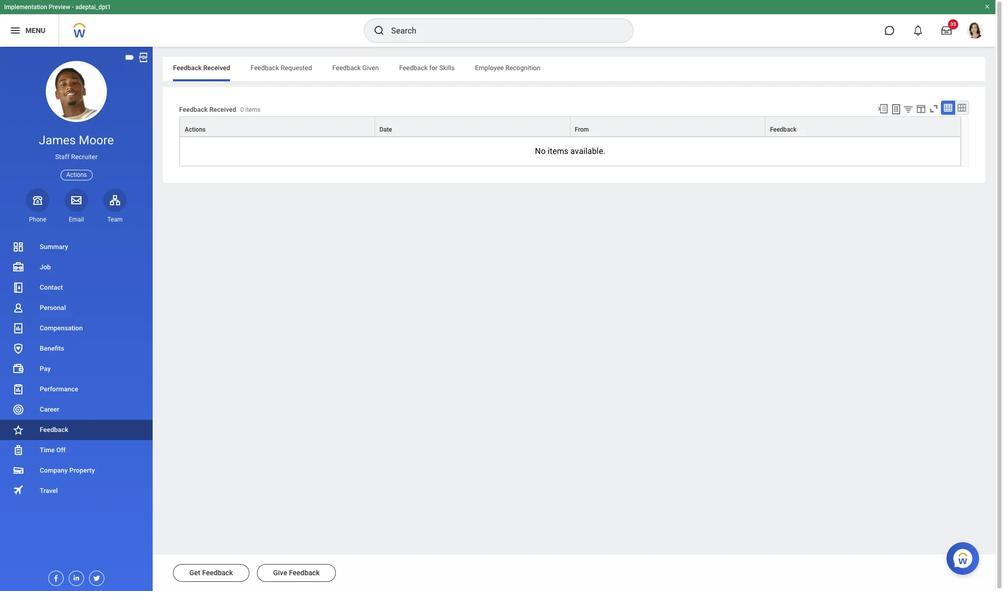 Task type: describe. For each thing, give the bounding box(es) containing it.
summary image
[[12, 241, 24, 253]]

date button
[[375, 117, 570, 136]]

implementation preview -   adeptai_dpt1
[[4, 4, 111, 11]]

compensation link
[[0, 319, 153, 339]]

career image
[[12, 404, 24, 416]]

feedback inside get feedback button
[[202, 570, 233, 578]]

available.
[[571, 147, 605, 156]]

from button
[[570, 117, 765, 136]]

feedback requested
[[251, 64, 312, 72]]

implementation
[[4, 4, 47, 11]]

feedback for skills
[[399, 64, 455, 72]]

phone
[[29, 216, 46, 223]]

benefits
[[40, 345, 64, 353]]

moore
[[79, 133, 114, 148]]

compensation
[[40, 325, 83, 332]]

give
[[273, 570, 287, 578]]

feedback inside give feedback button
[[289, 570, 320, 578]]

pay
[[40, 365, 51, 373]]

requested
[[281, 64, 312, 72]]

list containing summary
[[0, 237, 153, 502]]

feedback link
[[0, 420, 153, 441]]

time off
[[40, 447, 66, 454]]

give feedback
[[273, 570, 320, 578]]

1 vertical spatial items
[[548, 147, 568, 156]]

menu
[[25, 26, 45, 34]]

benefits link
[[0, 339, 153, 359]]

view printable version (pdf) image
[[138, 52, 149, 63]]

profile logan mcneil image
[[967, 22, 983, 41]]

expand table image
[[957, 103, 967, 113]]

performance
[[40, 386, 78, 393]]

team link
[[103, 189, 127, 224]]

menu banner
[[0, 0, 996, 47]]

menu button
[[0, 14, 59, 47]]

items inside the feedback received 0 items
[[245, 107, 261, 114]]

tag image
[[124, 52, 135, 63]]

job
[[40, 264, 51, 271]]

email button
[[65, 189, 88, 224]]

job link
[[0, 258, 153, 278]]

navigation pane region
[[0, 47, 153, 592]]

summary
[[40, 243, 68, 251]]

personal image
[[12, 302, 24, 315]]

click to view/edit grid preferences image
[[916, 103, 927, 115]]

give feedback button
[[257, 565, 336, 583]]

feedback received
[[173, 64, 230, 72]]

feedback inside feedback popup button
[[770, 126, 797, 133]]

export to worksheets image
[[890, 103, 902, 116]]

phone button
[[26, 189, 49, 224]]

twitter image
[[90, 572, 101, 583]]

close environment banner image
[[984, 4, 990, 10]]

33
[[950, 21, 956, 27]]

time off image
[[12, 445, 24, 457]]

tab list containing feedback received
[[163, 57, 985, 81]]

email james moore element
[[65, 216, 88, 224]]

feedback inside feedback link
[[40, 426, 68, 434]]

recognition
[[505, 64, 540, 72]]

compensation image
[[12, 323, 24, 335]]

travel link
[[0, 481, 153, 502]]

recruiter
[[71, 153, 98, 161]]

contact image
[[12, 282, 24, 294]]

linkedin image
[[69, 572, 80, 583]]

property
[[69, 467, 95, 475]]

pay image
[[12, 363, 24, 376]]



Task type: locate. For each thing, give the bounding box(es) containing it.
0
[[240, 107, 244, 114]]

items right 0
[[245, 107, 261, 114]]

staff recruiter
[[55, 153, 98, 161]]

company
[[40, 467, 68, 475]]

toolbar
[[873, 101, 969, 117]]

list
[[0, 237, 153, 502]]

facebook image
[[49, 572, 60, 583]]

Search Workday  search field
[[391, 19, 612, 42]]

feedback
[[173, 64, 202, 72], [251, 64, 279, 72], [332, 64, 361, 72], [399, 64, 428, 72], [179, 106, 208, 114], [770, 126, 797, 133], [40, 426, 68, 434], [202, 570, 233, 578], [289, 570, 320, 578]]

row containing actions
[[180, 117, 961, 137]]

1 horizontal spatial items
[[548, 147, 568, 156]]

fullscreen image
[[928, 103, 940, 115]]

search image
[[373, 24, 385, 37]]

preview
[[49, 4, 70, 11]]

view team image
[[109, 194, 121, 207]]

0 vertical spatial received
[[203, 64, 230, 72]]

time off link
[[0, 441, 153, 461]]

employee
[[475, 64, 504, 72]]

team james moore element
[[103, 216, 127, 224]]

date
[[380, 126, 392, 133]]

staff
[[55, 153, 69, 161]]

from
[[575, 126, 589, 133]]

adeptai_dpt1
[[75, 4, 111, 11]]

1 vertical spatial actions
[[66, 171, 87, 178]]

feedback image
[[12, 424, 24, 437]]

get feedback button
[[173, 565, 249, 583]]

off
[[56, 447, 66, 454]]

actions down the feedback received 0 items
[[185, 126, 206, 133]]

performance link
[[0, 380, 153, 400]]

feedback given
[[332, 64, 379, 72]]

0 horizontal spatial actions button
[[61, 170, 93, 181]]

no items available.
[[535, 147, 605, 156]]

given
[[362, 64, 379, 72]]

personal link
[[0, 298, 153, 319]]

items
[[245, 107, 261, 114], [548, 147, 568, 156]]

travel image
[[12, 485, 24, 497]]

contact
[[40, 284, 63, 292]]

get feedback
[[189, 570, 233, 578]]

phone image
[[31, 194, 45, 207]]

feedback received 0 items
[[179, 106, 261, 114]]

actions button
[[180, 117, 374, 136], [61, 170, 93, 181]]

no
[[535, 147, 546, 156]]

1 vertical spatial received
[[209, 106, 236, 114]]

actions down staff recruiter at the top
[[66, 171, 87, 178]]

actions
[[185, 126, 206, 133], [66, 171, 87, 178]]

team
[[107, 216, 123, 223]]

received left 0
[[209, 106, 236, 114]]

contact link
[[0, 278, 153, 298]]

actions button down staff recruiter at the top
[[61, 170, 93, 181]]

time
[[40, 447, 55, 454]]

job image
[[12, 262, 24, 274]]

0 vertical spatial actions
[[185, 126, 206, 133]]

career link
[[0, 400, 153, 420]]

1 vertical spatial actions button
[[61, 170, 93, 181]]

benefits image
[[12, 343, 24, 355]]

employee recognition
[[475, 64, 540, 72]]

1 horizontal spatial actions
[[185, 126, 206, 133]]

33 button
[[935, 19, 958, 42]]

0 horizontal spatial items
[[245, 107, 261, 114]]

performance image
[[12, 384, 24, 396]]

career
[[40, 406, 59, 414]]

company property
[[40, 467, 95, 475]]

received for feedback received
[[203, 64, 230, 72]]

select to filter grid data image
[[903, 104, 914, 115]]

-
[[72, 4, 74, 11]]

notifications large image
[[913, 25, 923, 36]]

get
[[189, 570, 200, 578]]

personal
[[40, 304, 66, 312]]

feedback button
[[766, 117, 960, 136]]

company property image
[[12, 465, 24, 477]]

mail image
[[70, 194, 82, 207]]

tab list
[[163, 57, 985, 81]]

company property link
[[0, 461, 153, 481]]

james moore
[[39, 133, 114, 148]]

inbox large image
[[942, 25, 952, 36]]

email
[[69, 216, 84, 223]]

items right the no
[[548, 147, 568, 156]]

received up the feedback received 0 items
[[203, 64, 230, 72]]

export to excel image
[[877, 103, 889, 115]]

0 horizontal spatial actions
[[66, 171, 87, 178]]

justify image
[[9, 24, 21, 37]]

summary link
[[0, 237, 153, 258]]

pay link
[[0, 359, 153, 380]]

received
[[203, 64, 230, 72], [209, 106, 236, 114]]

table image
[[943, 103, 953, 113]]

actions inside navigation pane region
[[66, 171, 87, 178]]

skills
[[439, 64, 455, 72]]

0 vertical spatial actions button
[[180, 117, 374, 136]]

received for feedback received 0 items
[[209, 106, 236, 114]]

row
[[180, 117, 961, 137]]

for
[[429, 64, 438, 72]]

travel
[[40, 488, 58, 495]]

actions button down 0
[[180, 117, 374, 136]]

phone james moore element
[[26, 216, 49, 224]]

1 horizontal spatial actions button
[[180, 117, 374, 136]]

0 vertical spatial items
[[245, 107, 261, 114]]

james
[[39, 133, 76, 148]]



Task type: vqa. For each thing, say whether or not it's contained in the screenshot.
main content containing Compensation Management
no



